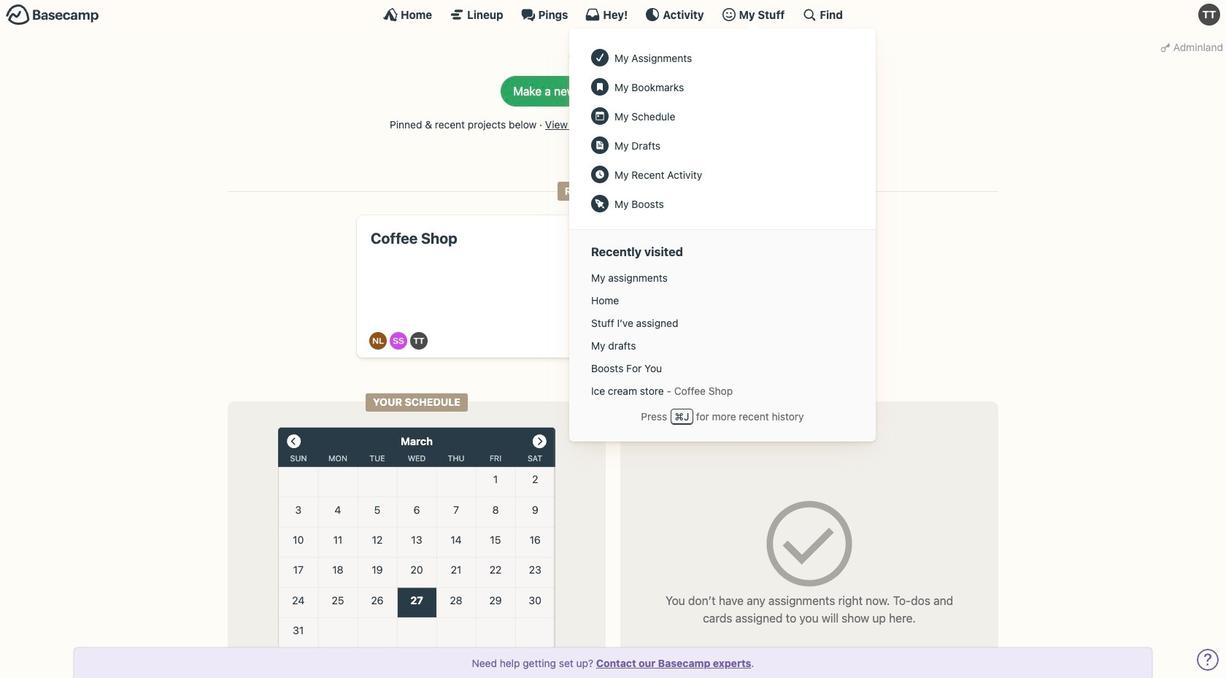 Task type: vqa. For each thing, say whether or not it's contained in the screenshot.
the Cheryl Walters image
yes



Task type: locate. For each thing, give the bounding box(es) containing it.
terry turtle image
[[411, 333, 428, 350]]

terry turtle image
[[1199, 4, 1221, 26]]

switch accounts image
[[6, 4, 99, 26]]

recently visited pages element
[[584, 267, 862, 402]]



Task type: describe. For each thing, give the bounding box(es) containing it.
cheryl walters image
[[643, 333, 661, 350]]

sarah silvers image
[[390, 333, 408, 350]]

annie bryan image
[[629, 333, 646, 350]]

keyboard shortcut: ⌘ + / image
[[803, 7, 817, 22]]

my stuff element
[[584, 43, 862, 218]]

natalie lubich image
[[370, 333, 387, 350]]

jared davis image
[[658, 333, 675, 350]]

main element
[[0, 0, 1227, 441]]



